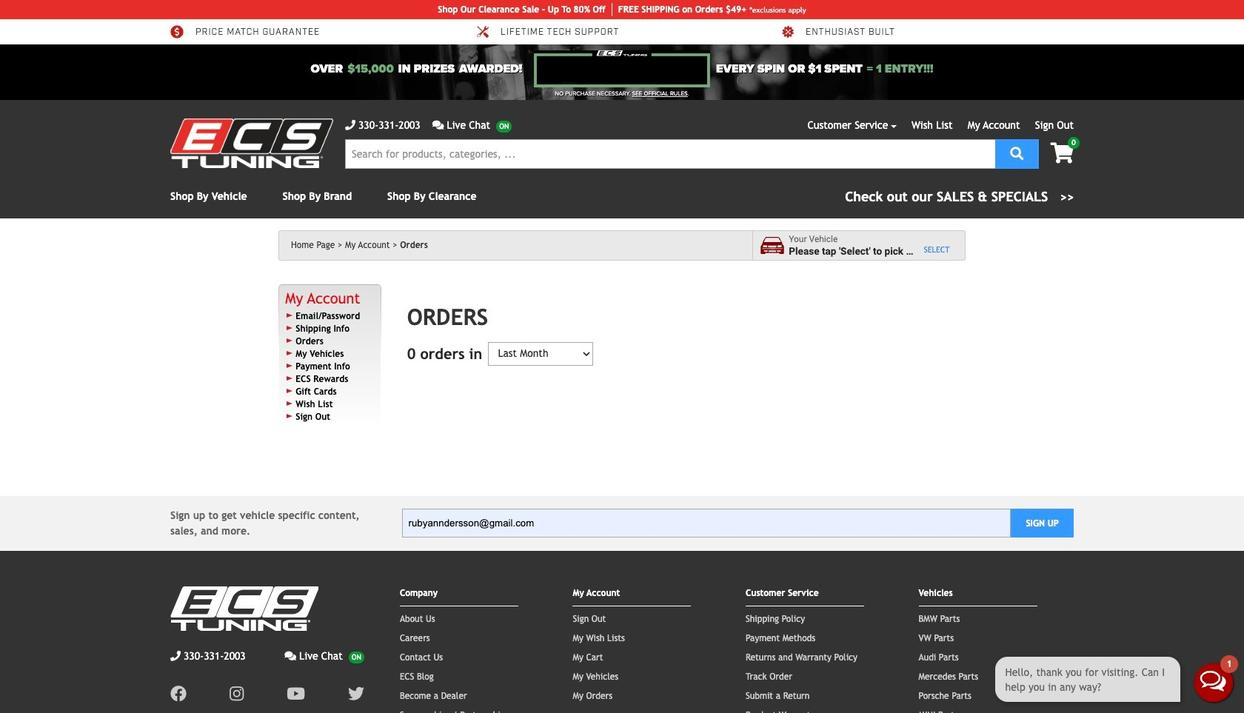 Task type: vqa. For each thing, say whether or not it's contained in the screenshot.
SEARCH icon
yes



Task type: describe. For each thing, give the bounding box(es) containing it.
1 horizontal spatial comments image
[[433, 120, 444, 130]]

instagram logo image
[[230, 686, 244, 702]]

ecs tuning 'spin to win' contest logo image
[[534, 50, 711, 87]]

search image
[[1011, 146, 1024, 160]]

0 horizontal spatial comments image
[[285, 651, 296, 661]]



Task type: locate. For each thing, give the bounding box(es) containing it.
1 ecs tuning image from the top
[[170, 119, 333, 168]]

Email email field
[[402, 509, 1012, 538]]

Search text field
[[345, 139, 996, 169]]

comments image
[[433, 120, 444, 130], [285, 651, 296, 661]]

facebook logo image
[[170, 686, 187, 702]]

0 vertical spatial comments image
[[433, 120, 444, 130]]

0 vertical spatial ecs tuning image
[[170, 119, 333, 168]]

1 vertical spatial phone image
[[170, 651, 181, 661]]

2 ecs tuning image from the top
[[170, 587, 319, 631]]

phone image for right comments icon
[[345, 120, 356, 130]]

1 vertical spatial comments image
[[285, 651, 296, 661]]

phone image
[[345, 120, 356, 130], [170, 651, 181, 661]]

twitter logo image
[[348, 686, 365, 702]]

0 horizontal spatial phone image
[[170, 651, 181, 661]]

ecs tuning image
[[170, 119, 333, 168], [170, 587, 319, 631]]

0 vertical spatial phone image
[[345, 120, 356, 130]]

youtube logo image
[[287, 686, 305, 702]]

phone image for left comments icon
[[170, 651, 181, 661]]

1 horizontal spatial phone image
[[345, 120, 356, 130]]

1 vertical spatial ecs tuning image
[[170, 587, 319, 631]]



